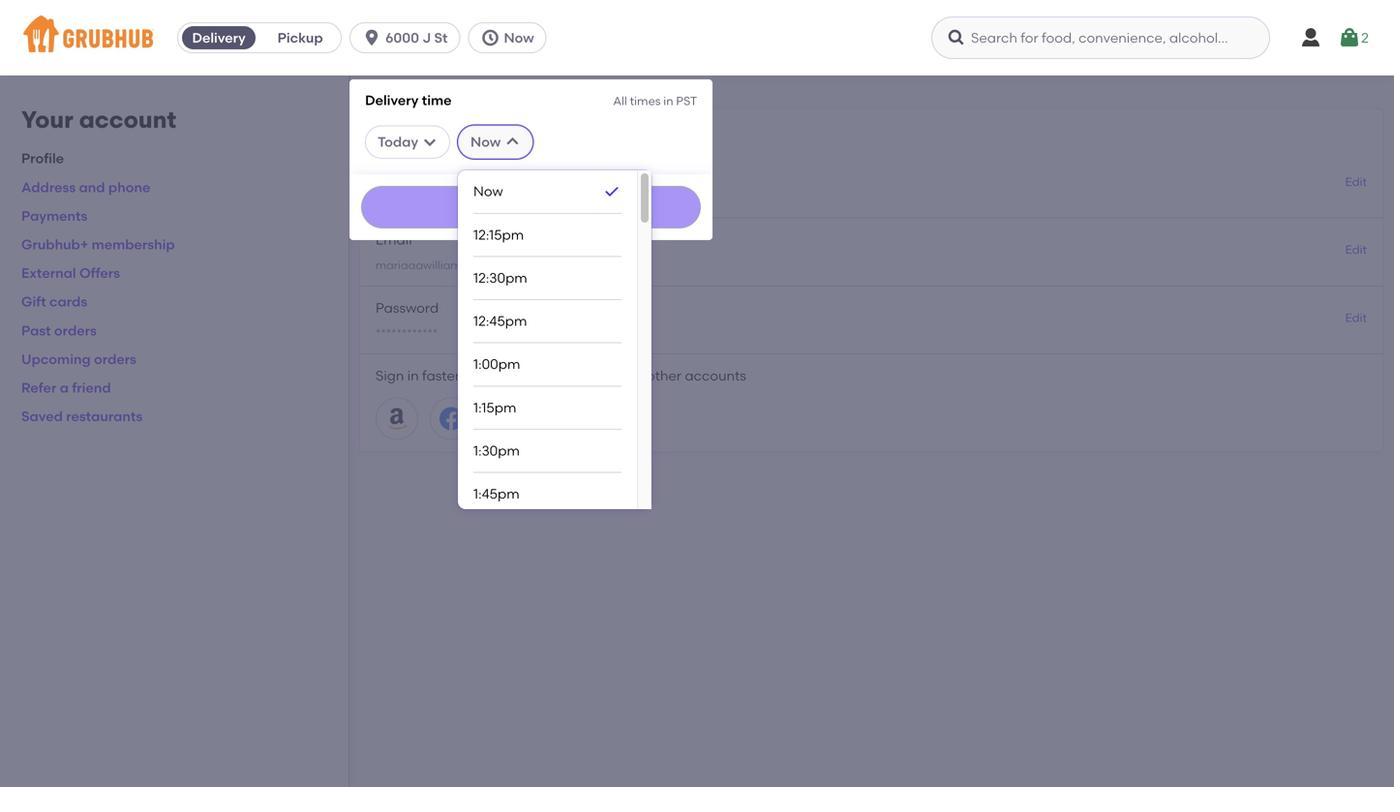 Task type: vqa. For each thing, say whether or not it's contained in the screenshot.
J
yes



Task type: locate. For each thing, give the bounding box(es) containing it.
1:45pm
[[474, 486, 520, 502]]

3 edit button from the top
[[1346, 310, 1368, 327]]

1 vertical spatial in
[[408, 368, 419, 384]]

2 vertical spatial now
[[474, 183, 503, 200]]

list box containing now
[[474, 170, 622, 787]]

************
[[376, 327, 438, 340]]

past
[[21, 322, 51, 339]]

account
[[79, 106, 176, 134], [414, 123, 478, 141]]

your account
[[21, 106, 176, 134], [376, 123, 478, 141]]

pickup
[[278, 30, 323, 46]]

svg image inside 2 button
[[1339, 26, 1362, 49]]

your account down time
[[376, 123, 478, 141]]

by
[[463, 368, 479, 384]]

0 vertical spatial delivery
[[192, 30, 246, 46]]

delivery for delivery time
[[365, 92, 419, 108]]

list box inside main navigation 'navigation'
[[474, 170, 622, 787]]

1 vertical spatial delivery
[[365, 92, 419, 108]]

in right sign
[[408, 368, 419, 384]]

svg image
[[1339, 26, 1362, 49], [362, 28, 382, 47], [481, 28, 500, 47], [947, 28, 967, 47], [422, 134, 438, 150], [505, 134, 520, 150]]

a
[[60, 380, 69, 396]]

svg image inside now button
[[481, 28, 500, 47]]

2 edit button from the top
[[1346, 242, 1368, 259]]

orders for upcoming orders
[[94, 351, 136, 367]]

phone
[[108, 179, 150, 195]]

main navigation navigation
[[0, 0, 1395, 787]]

list box
[[474, 170, 622, 787]]

1 vertical spatial edit button
[[1346, 242, 1368, 259]]

2 vertical spatial edit button
[[1346, 310, 1368, 327]]

orders up "upcoming orders" link
[[54, 322, 97, 339]]

orders up the friend
[[94, 351, 136, 367]]

account down time
[[414, 123, 478, 141]]

edit
[[1346, 175, 1368, 189], [1346, 243, 1368, 257], [1346, 311, 1368, 325]]

membership
[[92, 236, 175, 253]]

1 edit button from the top
[[1346, 174, 1368, 191]]

external offers link
[[21, 265, 120, 281]]

delivery up today
[[365, 92, 419, 108]]

0 horizontal spatial delivery
[[192, 30, 246, 46]]

gift cards link
[[21, 294, 87, 310]]

profile
[[21, 150, 64, 167]]

gift
[[21, 294, 46, 310]]

edit button for password
[[1346, 310, 1368, 327]]

0 vertical spatial orders
[[54, 322, 97, 339]]

2 button
[[1339, 20, 1369, 55]]

1 horizontal spatial your account
[[376, 123, 478, 141]]

saved restaurants link
[[21, 408, 143, 425]]

now up update button
[[471, 134, 501, 150]]

2 vertical spatial edit
[[1346, 311, 1368, 325]]

offers
[[79, 265, 120, 281]]

12:15pm
[[474, 227, 524, 243]]

your account form
[[360, 109, 1383, 452]]

address
[[21, 179, 76, 195]]

account up "phone"
[[79, 106, 176, 134]]

accounts
[[685, 368, 747, 384]]

account inside form
[[414, 123, 478, 141]]

1 vertical spatial orders
[[94, 351, 136, 367]]

in
[[664, 94, 674, 108], [408, 368, 419, 384]]

edit button
[[1346, 174, 1368, 191], [1346, 242, 1368, 259], [1346, 310, 1368, 327]]

now
[[504, 30, 534, 46], [471, 134, 501, 150], [474, 183, 503, 200]]

login with facebook image
[[440, 407, 463, 430]]

1 horizontal spatial your
[[376, 123, 410, 141]]

past orders link
[[21, 322, 97, 339]]

refer a friend link
[[21, 380, 111, 396]]

gift cards
[[21, 294, 87, 310]]

1 horizontal spatial in
[[664, 94, 674, 108]]

1 edit from the top
[[1346, 175, 1368, 189]]

1 horizontal spatial account
[[414, 123, 478, 141]]

with
[[540, 368, 567, 384]]

delivery
[[192, 30, 246, 46], [365, 92, 419, 108]]

mariaaawilliams@gmail.com
[[376, 259, 536, 272]]

maria williams
[[376, 191, 456, 204]]

6000 j st button
[[350, 22, 468, 53]]

delivery button
[[178, 22, 260, 53]]

1 horizontal spatial delivery
[[365, 92, 419, 108]]

12:45pm
[[474, 313, 527, 329]]

password
[[376, 300, 439, 316]]

3 edit from the top
[[1346, 311, 1368, 325]]

12:30pm
[[474, 270, 528, 286]]

now up "12:15pm"
[[474, 183, 503, 200]]

st
[[434, 30, 448, 46]]

cards
[[49, 294, 87, 310]]

0 vertical spatial edit
[[1346, 175, 1368, 189]]

2 edit from the top
[[1346, 243, 1368, 257]]

1 vertical spatial now
[[471, 134, 501, 150]]

now button
[[468, 22, 555, 53]]

your
[[615, 368, 644, 384]]

delivery left pickup
[[192, 30, 246, 46]]

orders for past orders
[[54, 322, 97, 339]]

upcoming
[[21, 351, 91, 367]]

in left "pst"
[[664, 94, 674, 108]]

address and phone link
[[21, 179, 150, 195]]

delivery time
[[365, 92, 452, 108]]

0 horizontal spatial in
[[408, 368, 419, 384]]

now right st
[[504, 30, 534, 46]]

edit button for email
[[1346, 242, 1368, 259]]

your down delivery time
[[376, 123, 410, 141]]

orders
[[54, 322, 97, 339], [94, 351, 136, 367]]

upcoming orders
[[21, 351, 136, 367]]

0 horizontal spatial your
[[21, 106, 73, 134]]

update button
[[361, 186, 701, 228]]

your up profile link
[[21, 106, 73, 134]]

login with amazon image
[[385, 407, 409, 430]]

0 vertical spatial edit button
[[1346, 174, 1368, 191]]

check icon image
[[602, 182, 622, 201]]

0 vertical spatial in
[[664, 94, 674, 108]]

grubhub+ membership
[[21, 236, 175, 253]]

your
[[21, 106, 73, 134], [376, 123, 410, 141]]

your account up and
[[21, 106, 176, 134]]

delivery inside button
[[192, 30, 246, 46]]

0 vertical spatial now
[[504, 30, 534, 46]]

1 vertical spatial edit
[[1346, 243, 1368, 257]]



Task type: describe. For each thing, give the bounding box(es) containing it.
refer a friend
[[21, 380, 111, 396]]

restaurants
[[66, 408, 143, 425]]

sign in faster by linking it with one of your other accounts
[[376, 368, 747, 384]]

0 horizontal spatial your account
[[21, 106, 176, 134]]

in inside your account form
[[408, 368, 419, 384]]

saved
[[21, 408, 63, 425]]

profile link
[[21, 150, 64, 167]]

saved restaurants
[[21, 408, 143, 425]]

delivery for delivery
[[192, 30, 246, 46]]

and
[[79, 179, 105, 195]]

now option
[[474, 170, 622, 214]]

sign
[[376, 368, 404, 384]]

all
[[613, 94, 627, 108]]

grubhub+
[[21, 236, 88, 253]]

all times in pst
[[613, 94, 697, 108]]

name
[[376, 164, 416, 180]]

external
[[21, 265, 76, 281]]

svg image inside the 6000 j st button
[[362, 28, 382, 47]]

in inside 'navigation'
[[664, 94, 674, 108]]

email
[[376, 232, 412, 248]]

payments
[[21, 208, 87, 224]]

maria
[[376, 191, 407, 204]]

friend
[[72, 380, 111, 396]]

faster
[[422, 368, 460, 384]]

your account inside form
[[376, 123, 478, 141]]

1:15pm
[[474, 399, 517, 416]]

edit for email
[[1346, 243, 1368, 257]]

address and phone
[[21, 179, 150, 195]]

one
[[571, 368, 596, 384]]

1:30pm
[[474, 442, 520, 459]]

edit button for name
[[1346, 174, 1368, 191]]

it
[[528, 368, 537, 384]]

pst
[[676, 94, 697, 108]]

time
[[422, 92, 452, 108]]

now inside button
[[504, 30, 534, 46]]

edit for name
[[1346, 175, 1368, 189]]

your inside your account form
[[376, 123, 410, 141]]

6000
[[386, 30, 419, 46]]

other
[[647, 368, 682, 384]]

times
[[630, 94, 661, 108]]

grubhub+ membership link
[[21, 236, 175, 253]]

external offers
[[21, 265, 120, 281]]

0 horizontal spatial account
[[79, 106, 176, 134]]

williams
[[410, 191, 456, 204]]

6000 j st
[[386, 30, 448, 46]]

upcoming orders link
[[21, 351, 136, 367]]

refer
[[21, 380, 57, 396]]

j
[[423, 30, 431, 46]]

edit for password
[[1346, 311, 1368, 325]]

now inside option
[[474, 183, 503, 200]]

linking
[[483, 368, 525, 384]]

today
[[378, 134, 418, 150]]

of
[[599, 368, 612, 384]]

past orders
[[21, 322, 97, 339]]

1:00pm
[[474, 356, 521, 373]]

pickup button
[[260, 22, 341, 53]]

payments link
[[21, 208, 87, 224]]

2
[[1362, 29, 1369, 46]]

update
[[510, 200, 553, 214]]



